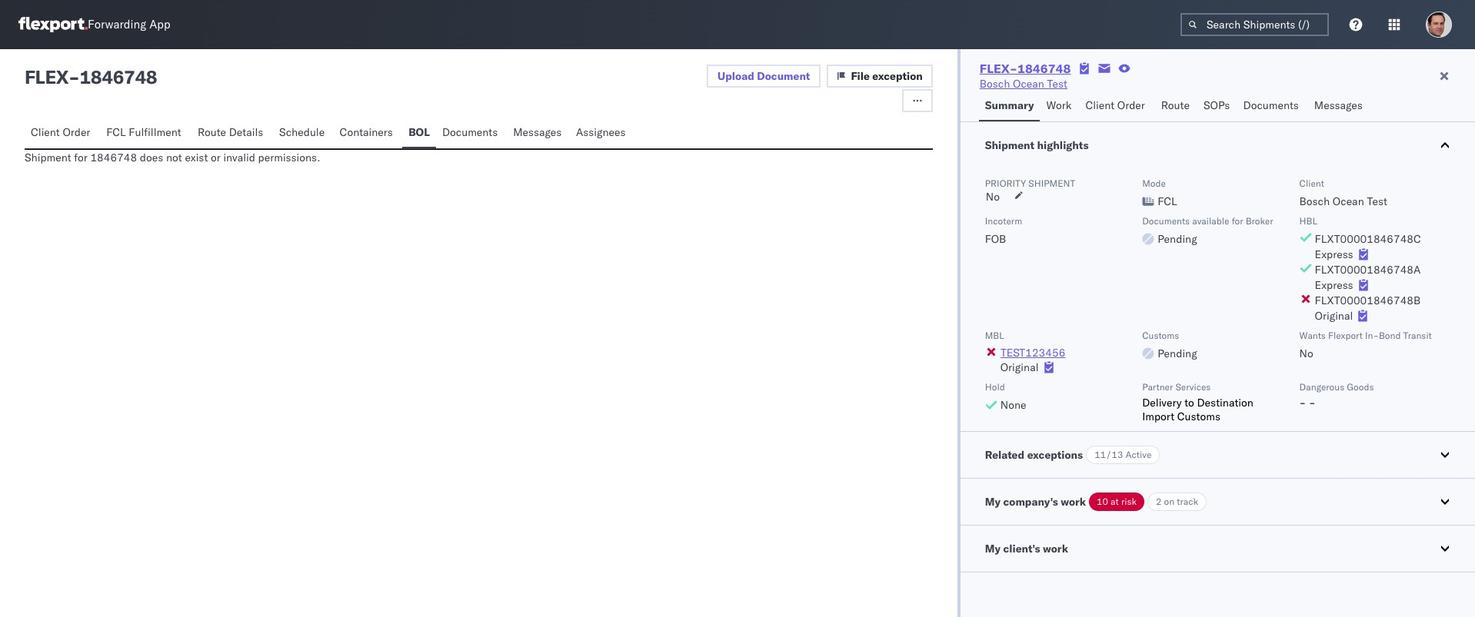 Task type: vqa. For each thing, say whether or not it's contained in the screenshot.


Task type: locate. For each thing, give the bounding box(es) containing it.
client
[[1086, 99, 1115, 112], [31, 125, 60, 139], [1300, 178, 1325, 189]]

1 vertical spatial express
[[1316, 279, 1354, 292]]

my for my company's work
[[986, 496, 1001, 509]]

0 horizontal spatial shipment
[[25, 151, 71, 165]]

1 horizontal spatial bosch
[[1300, 195, 1331, 209]]

1 horizontal spatial order
[[1118, 99, 1146, 112]]

priority shipment
[[986, 178, 1076, 189]]

test up work
[[1048, 77, 1068, 91]]

flexport
[[1329, 330, 1364, 342]]

0 vertical spatial for
[[74, 151, 88, 165]]

company's
[[1004, 496, 1059, 509]]

0 horizontal spatial for
[[74, 151, 88, 165]]

1 horizontal spatial no
[[1300, 347, 1314, 361]]

express
[[1316, 248, 1354, 262], [1316, 279, 1354, 292]]

messages
[[1315, 99, 1363, 112], [513, 125, 562, 139]]

0 horizontal spatial client order
[[31, 125, 90, 139]]

route
[[1162, 99, 1190, 112], [198, 125, 226, 139]]

express up flxt00001846748a
[[1316, 248, 1354, 262]]

bosch inside client bosch ocean test incoterm fob
[[1300, 195, 1331, 209]]

work left 10
[[1061, 496, 1087, 509]]

1 vertical spatial no
[[1300, 347, 1314, 361]]

1 horizontal spatial route
[[1162, 99, 1190, 112]]

shipment for shipment highlights
[[986, 139, 1035, 152]]

0 horizontal spatial fcl
[[106, 125, 126, 139]]

work for my client's work
[[1044, 543, 1069, 556]]

1 vertical spatial client
[[31, 125, 60, 139]]

documents available for broker
[[1143, 215, 1274, 227]]

client down flex
[[31, 125, 60, 139]]

pending for customs
[[1158, 347, 1198, 361]]

no
[[986, 190, 1000, 204], [1300, 347, 1314, 361]]

1 horizontal spatial for
[[1233, 215, 1244, 227]]

bol button
[[403, 119, 436, 149]]

route left sops
[[1162, 99, 1190, 112]]

file exception
[[851, 69, 923, 83]]

my for my client's work
[[986, 543, 1001, 556]]

-
[[69, 65, 80, 88], [1300, 396, 1307, 410], [1310, 396, 1316, 410]]

1 express from the top
[[1316, 248, 1354, 262]]

original up flexport
[[1316, 309, 1354, 323]]

0 horizontal spatial order
[[63, 125, 90, 139]]

1 vertical spatial bosch
[[1300, 195, 1331, 209]]

work
[[1061, 496, 1087, 509], [1044, 543, 1069, 556]]

0 vertical spatial client
[[1086, 99, 1115, 112]]

related exceptions
[[986, 449, 1084, 462]]

0 vertical spatial messages
[[1315, 99, 1363, 112]]

fcl left fulfillment
[[106, 125, 126, 139]]

bosch
[[980, 77, 1011, 91], [1300, 195, 1331, 209]]

pending down documents available for broker at the top of the page
[[1158, 232, 1198, 246]]

dangerous goods - -
[[1300, 382, 1375, 410]]

flex - 1846748
[[25, 65, 157, 88]]

test up flxt00001846748c
[[1368, 195, 1388, 209]]

my left 'company's'
[[986, 496, 1001, 509]]

shipment inside button
[[986, 139, 1035, 152]]

forwarding app link
[[18, 17, 171, 32]]

1 horizontal spatial client order
[[1086, 99, 1146, 112]]

1 vertical spatial work
[[1044, 543, 1069, 556]]

0 vertical spatial no
[[986, 190, 1000, 204]]

exceptions
[[1028, 449, 1084, 462]]

pending for documents available for broker
[[1158, 232, 1198, 246]]

destination
[[1198, 396, 1254, 410]]

0 vertical spatial test
[[1048, 77, 1068, 91]]

hold
[[986, 382, 1006, 393]]

1 vertical spatial pending
[[1158, 347, 1198, 361]]

ocean up flxt00001846748c
[[1333, 195, 1365, 209]]

2 my from the top
[[986, 543, 1001, 556]]

documents button
[[1238, 92, 1309, 122], [436, 119, 507, 149]]

0 vertical spatial express
[[1316, 248, 1354, 262]]

test
[[1048, 77, 1068, 91], [1368, 195, 1388, 209]]

1 vertical spatial fcl
[[1158, 195, 1178, 209]]

to
[[1185, 396, 1195, 410]]

1 vertical spatial ocean
[[1333, 195, 1365, 209]]

customs inside partner services delivery to destination import customs
[[1178, 410, 1221, 424]]

0 vertical spatial customs
[[1143, 330, 1180, 342]]

order down the "flex - 1846748" at the left top of the page
[[63, 125, 90, 139]]

order left route button
[[1118, 99, 1146, 112]]

schedule
[[279, 125, 325, 139]]

client order button
[[1080, 92, 1156, 122], [25, 119, 100, 149]]

messages for messages button to the right
[[1315, 99, 1363, 112]]

1 horizontal spatial client order button
[[1080, 92, 1156, 122]]

client right work "button"
[[1086, 99, 1115, 112]]

shipment for 1846748 does not exist or invalid permissions.
[[25, 151, 321, 165]]

1 pending from the top
[[1158, 232, 1198, 246]]

1 vertical spatial route
[[198, 125, 226, 139]]

1846748 for does not exist or invalid permissions.
[[90, 151, 137, 165]]

file exception button
[[828, 65, 933, 88], [828, 65, 933, 88]]

at
[[1111, 496, 1120, 508]]

my left client's
[[986, 543, 1001, 556]]

1 horizontal spatial messages
[[1315, 99, 1363, 112]]

0 horizontal spatial documents
[[442, 125, 498, 139]]

0 vertical spatial pending
[[1158, 232, 1198, 246]]

documents
[[1244, 99, 1300, 112], [442, 125, 498, 139], [1143, 215, 1191, 227]]

1 horizontal spatial client
[[1086, 99, 1115, 112]]

original down test123456
[[1001, 361, 1039, 375]]

1 vertical spatial client order
[[31, 125, 90, 139]]

customs down services
[[1178, 410, 1221, 424]]

0 vertical spatial my
[[986, 496, 1001, 509]]

1 horizontal spatial shipment
[[986, 139, 1035, 152]]

customs up the partner
[[1143, 330, 1180, 342]]

my inside button
[[986, 543, 1001, 556]]

client order button down flex
[[25, 119, 100, 149]]

broker
[[1246, 215, 1274, 227]]

client order button right work
[[1080, 92, 1156, 122]]

for
[[74, 151, 88, 165], [1233, 215, 1244, 227]]

highlights
[[1038, 139, 1089, 152]]

1846748
[[1018, 61, 1072, 76], [80, 65, 157, 88], [90, 151, 137, 165]]

on
[[1165, 496, 1175, 508]]

client inside client bosch ocean test incoterm fob
[[1300, 178, 1325, 189]]

0 vertical spatial fcl
[[106, 125, 126, 139]]

client order down flex
[[31, 125, 90, 139]]

0 vertical spatial bosch
[[980, 77, 1011, 91]]

order
[[1118, 99, 1146, 112], [63, 125, 90, 139]]

1 my from the top
[[986, 496, 1001, 509]]

2 vertical spatial documents
[[1143, 215, 1191, 227]]

bosch ocean test
[[980, 77, 1068, 91]]

1 horizontal spatial ocean
[[1333, 195, 1365, 209]]

0 horizontal spatial messages
[[513, 125, 562, 139]]

2 horizontal spatial documents
[[1244, 99, 1300, 112]]

1 vertical spatial order
[[63, 125, 90, 139]]

0 vertical spatial order
[[1118, 99, 1146, 112]]

0 horizontal spatial original
[[1001, 361, 1039, 375]]

containers button
[[334, 119, 403, 149]]

ocean
[[1013, 77, 1045, 91], [1333, 195, 1365, 209]]

0 horizontal spatial ocean
[[1013, 77, 1045, 91]]

mbl
[[986, 330, 1005, 342]]

document
[[757, 69, 811, 83]]

1 horizontal spatial documents
[[1143, 215, 1191, 227]]

1 horizontal spatial fcl
[[1158, 195, 1178, 209]]

route up or
[[198, 125, 226, 139]]

work
[[1047, 99, 1072, 112]]

1 horizontal spatial test
[[1368, 195, 1388, 209]]

customs
[[1143, 330, 1180, 342], [1178, 410, 1221, 424]]

documents right sops button
[[1244, 99, 1300, 112]]

1 vertical spatial for
[[1233, 215, 1244, 227]]

route button
[[1156, 92, 1198, 122]]

no inside wants flexport in-bond transit no
[[1300, 347, 1314, 361]]

documents right bol
[[442, 125, 498, 139]]

0 vertical spatial ocean
[[1013, 77, 1045, 91]]

my client's work button
[[961, 526, 1476, 573]]

2 on track
[[1157, 496, 1199, 508]]

0 horizontal spatial route
[[198, 125, 226, 139]]

0 horizontal spatial no
[[986, 190, 1000, 204]]

1 vertical spatial customs
[[1178, 410, 1221, 424]]

track
[[1178, 496, 1199, 508]]

0 horizontal spatial documents button
[[436, 119, 507, 149]]

0 vertical spatial original
[[1316, 309, 1354, 323]]

11/13
[[1095, 449, 1124, 461]]

work right client's
[[1044, 543, 1069, 556]]

dangerous
[[1300, 382, 1345, 393]]

work inside button
[[1044, 543, 1069, 556]]

0 horizontal spatial bosch
[[980, 77, 1011, 91]]

1846748 left the does
[[90, 151, 137, 165]]

1 vertical spatial test
[[1368, 195, 1388, 209]]

1846748 up bosch ocean test
[[1018, 61, 1072, 76]]

test inside client bosch ocean test incoterm fob
[[1368, 195, 1388, 209]]

11/13 active
[[1095, 449, 1152, 461]]

client bosch ocean test incoterm fob
[[986, 178, 1388, 246]]

bosch up hbl
[[1300, 195, 1331, 209]]

2 express from the top
[[1316, 279, 1354, 292]]

0 vertical spatial client order
[[1086, 99, 1146, 112]]

for left the does
[[74, 151, 88, 165]]

0 vertical spatial route
[[1162, 99, 1190, 112]]

documents button right sops
[[1238, 92, 1309, 122]]

route details
[[198, 125, 263, 139]]

0 horizontal spatial client
[[31, 125, 60, 139]]

not
[[166, 151, 182, 165]]

fcl for fcl fulfillment
[[106, 125, 126, 139]]

0 vertical spatial work
[[1061, 496, 1087, 509]]

fcl down "mode"
[[1158, 195, 1178, 209]]

express up flxt00001846748b on the right
[[1316, 279, 1354, 292]]

1 vertical spatial my
[[986, 543, 1001, 556]]

flxt00001846748b
[[1316, 294, 1422, 308]]

fob
[[986, 232, 1007, 246]]

ocean down flex-1846748
[[1013, 77, 1045, 91]]

1846748 for 1846748
[[80, 65, 157, 88]]

no down "priority" at the right of page
[[986, 190, 1000, 204]]

2 pending from the top
[[1158, 347, 1198, 361]]

1 vertical spatial original
[[1001, 361, 1039, 375]]

0 horizontal spatial client order button
[[25, 119, 100, 149]]

fulfillment
[[129, 125, 181, 139]]

forwarding app
[[88, 17, 171, 32]]

flxt00001846748c
[[1316, 232, 1422, 246]]

documents down "mode"
[[1143, 215, 1191, 227]]

2 vertical spatial client
[[1300, 178, 1325, 189]]

pending
[[1158, 232, 1198, 246], [1158, 347, 1198, 361]]

original
[[1316, 309, 1354, 323], [1001, 361, 1039, 375]]

bol
[[409, 125, 430, 139]]

test inside 'bosch ocean test' "link"
[[1048, 77, 1068, 91]]

does
[[140, 151, 163, 165]]

2 horizontal spatial client
[[1300, 178, 1325, 189]]

for left broker
[[1233, 215, 1244, 227]]

client order right work "button"
[[1086, 99, 1146, 112]]

exception
[[873, 69, 923, 83]]

pending up services
[[1158, 347, 1198, 361]]

fcl fulfillment
[[106, 125, 181, 139]]

messages for left messages button
[[513, 125, 562, 139]]

client up hbl
[[1300, 178, 1325, 189]]

fcl
[[106, 125, 126, 139], [1158, 195, 1178, 209]]

1 vertical spatial messages
[[513, 125, 562, 139]]

no down wants in the bottom of the page
[[1300, 347, 1314, 361]]

0 horizontal spatial test
[[1048, 77, 1068, 91]]

documents button right bol
[[436, 119, 507, 149]]

my
[[986, 496, 1001, 509], [986, 543, 1001, 556]]

Search Shipments (/) text field
[[1181, 13, 1330, 36]]

order for leftmost the client order button
[[63, 125, 90, 139]]

1846748 down forwarding
[[80, 65, 157, 88]]

fcl inside button
[[106, 125, 126, 139]]

my client's work
[[986, 543, 1069, 556]]

summary button
[[979, 92, 1041, 122]]

client order for leftmost the client order button
[[31, 125, 90, 139]]

route details button
[[192, 119, 273, 149]]

bosch down flex- in the right of the page
[[980, 77, 1011, 91]]



Task type: describe. For each thing, give the bounding box(es) containing it.
containers
[[340, 125, 393, 139]]

1 vertical spatial documents
[[442, 125, 498, 139]]

0 horizontal spatial messages button
[[507, 119, 570, 149]]

flexport. image
[[18, 17, 88, 32]]

client for the rightmost the client order button
[[1086, 99, 1115, 112]]

partner services delivery to destination import customs
[[1143, 382, 1254, 424]]

partner
[[1143, 382, 1174, 393]]

active
[[1126, 449, 1152, 461]]

wants
[[1300, 330, 1327, 342]]

sops
[[1204, 99, 1231, 112]]

forwarding
[[88, 17, 146, 32]]

bond
[[1380, 330, 1402, 342]]

shipment for shipment for 1846748 does not exist or invalid permissions.
[[25, 151, 71, 165]]

express for flxt00001846748a
[[1316, 279, 1354, 292]]

ocean inside "link"
[[1013, 77, 1045, 91]]

risk
[[1122, 496, 1137, 508]]

bosch inside 'bosch ocean test' "link"
[[980, 77, 1011, 91]]

flex-1846748 link
[[980, 61, 1072, 76]]

shipment
[[1029, 178, 1076, 189]]

or
[[211, 151, 221, 165]]

services
[[1176, 382, 1212, 393]]

flex-
[[980, 61, 1018, 76]]

test123456
[[1001, 346, 1066, 360]]

bosch ocean test link
[[980, 76, 1068, 92]]

related
[[986, 449, 1025, 462]]

client for leftmost the client order button
[[31, 125, 60, 139]]

schedule button
[[273, 119, 334, 149]]

delivery
[[1143, 396, 1182, 410]]

goods
[[1348, 382, 1375, 393]]

exist
[[185, 151, 208, 165]]

upload
[[718, 69, 755, 83]]

1 horizontal spatial documents button
[[1238, 92, 1309, 122]]

ocean inside client bosch ocean test incoterm fob
[[1333, 195, 1365, 209]]

1 horizontal spatial original
[[1316, 309, 1354, 323]]

flxt00001846748a
[[1316, 263, 1422, 277]]

shipment highlights
[[986, 139, 1089, 152]]

priority
[[986, 178, 1027, 189]]

permissions.
[[258, 151, 321, 165]]

client's
[[1004, 543, 1041, 556]]

none
[[1001, 399, 1027, 412]]

2
[[1157, 496, 1162, 508]]

1 horizontal spatial -
[[1300, 396, 1307, 410]]

flex-1846748
[[980, 61, 1072, 76]]

10
[[1097, 496, 1109, 508]]

wants flexport in-bond transit no
[[1300, 330, 1433, 361]]

transit
[[1404, 330, 1433, 342]]

mode
[[1143, 178, 1167, 189]]

flex
[[25, 65, 69, 88]]

fcl for fcl
[[1158, 195, 1178, 209]]

route for route
[[1162, 99, 1190, 112]]

shipment highlights button
[[961, 122, 1476, 169]]

client order for the rightmost the client order button
[[1086, 99, 1146, 112]]

hbl
[[1300, 215, 1318, 227]]

upload document button
[[707, 65, 821, 88]]

express for flxt00001846748c
[[1316, 248, 1354, 262]]

in-
[[1366, 330, 1380, 342]]

file
[[851, 69, 870, 83]]

1 horizontal spatial messages button
[[1309, 92, 1372, 122]]

0 horizontal spatial -
[[69, 65, 80, 88]]

assignees button
[[570, 119, 635, 149]]

incoterm
[[986, 215, 1023, 227]]

available
[[1193, 215, 1230, 227]]

route for route details
[[198, 125, 226, 139]]

import
[[1143, 410, 1175, 424]]

10 at risk
[[1097, 496, 1137, 508]]

test123456 button
[[1001, 346, 1066, 360]]

sops button
[[1198, 92, 1238, 122]]

summary
[[986, 99, 1035, 112]]

2 horizontal spatial -
[[1310, 396, 1316, 410]]

work for my company's work
[[1061, 496, 1087, 509]]

0 vertical spatial documents
[[1244, 99, 1300, 112]]

upload document
[[718, 69, 811, 83]]

my company's work
[[986, 496, 1087, 509]]

app
[[149, 17, 171, 32]]

order for the rightmost the client order button
[[1118, 99, 1146, 112]]

work button
[[1041, 92, 1080, 122]]

details
[[229, 125, 263, 139]]

fcl fulfillment button
[[100, 119, 192, 149]]

assignees
[[576, 125, 626, 139]]



